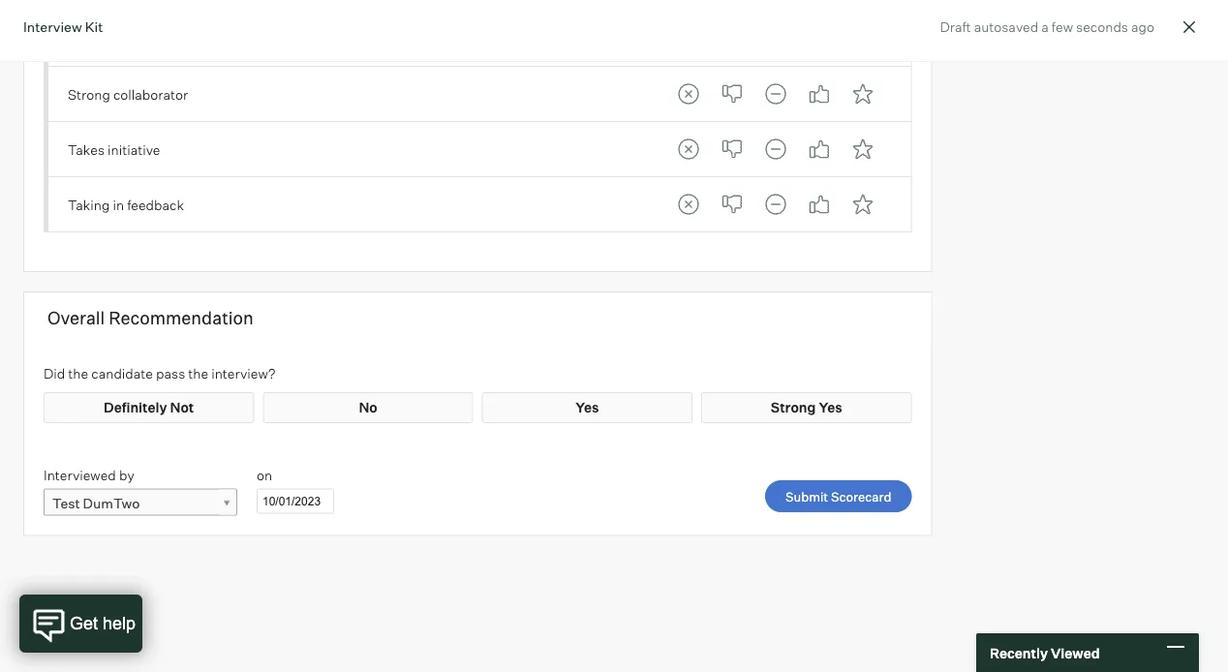 Task type: describe. For each thing, give the bounding box(es) containing it.
interview?
[[211, 365, 276, 382]]

yes button for taking in feedback
[[800, 186, 839, 224]]

interview kit
[[23, 18, 103, 35]]

definitely
[[104, 400, 167, 417]]

interviewed
[[44, 467, 116, 484]]

feedback
[[127, 196, 184, 213]]

taking
[[68, 196, 110, 213]]

takes
[[68, 141, 105, 158]]

mixed button for takes initiative
[[757, 130, 795, 169]]

submit
[[785, 489, 828, 504]]

seconds
[[1076, 18, 1128, 35]]

strong yes button for strong collaborator
[[844, 75, 882, 114]]

2 the from the left
[[188, 365, 208, 382]]

no button for takes initiative
[[713, 130, 752, 169]]

mixed image for strong collaborator
[[757, 75, 795, 114]]

recently viewed
[[990, 644, 1100, 661]]

submit scorecard link
[[765, 481, 912, 513]]

mixed button for strong collaborator
[[757, 75, 795, 114]]

no button for taking in feedback
[[713, 186, 752, 224]]

yes button for takes initiative
[[800, 130, 839, 169]]

not
[[170, 400, 194, 417]]

yes image for strong collaborator
[[800, 75, 839, 114]]

in
[[113, 196, 124, 213]]

proactive
[[68, 31, 126, 48]]

collaborator
[[113, 86, 188, 103]]

draft autosaved a few seconds ago
[[940, 18, 1155, 35]]

no image
[[713, 186, 752, 224]]

strong yes image
[[844, 75, 882, 114]]

mixed button for taking in feedback
[[757, 186, 795, 224]]

on
[[257, 467, 272, 484]]

strong for strong yes
[[771, 400, 816, 417]]

1 yes from the left
[[576, 400, 599, 417]]

a
[[1041, 18, 1049, 35]]

mixed image for takes initiative
[[757, 130, 795, 169]]

tab list for taking in feedback
[[669, 186, 882, 224]]

definitely not button for strong collaborator
[[669, 75, 708, 114]]

taking in feedback
[[68, 196, 184, 213]]

interviewed by
[[44, 467, 134, 484]]

tab list for takes initiative
[[669, 130, 882, 169]]

pass
[[156, 365, 185, 382]]

kit
[[85, 18, 103, 35]]

mixed image
[[757, 186, 795, 224]]

takes initiative
[[68, 141, 160, 158]]

definitely not button for takes initiative
[[669, 130, 708, 169]]

draft
[[940, 18, 971, 35]]

definitely not image for taking in feedback
[[669, 186, 708, 224]]



Task type: vqa. For each thing, say whether or not it's contained in the screenshot.
third Definitely Not button from the bottom
yes



Task type: locate. For each thing, give the bounding box(es) containing it.
no button left mixed image
[[713, 186, 752, 224]]

0 horizontal spatial strong
[[68, 86, 110, 103]]

1 horizontal spatial yes
[[819, 400, 842, 417]]

strong yes button for taking in feedback
[[844, 186, 882, 224]]

1 vertical spatial definitely not button
[[669, 130, 708, 169]]

0 horizontal spatial yes
[[576, 400, 599, 417]]

no image up no icon
[[713, 130, 752, 169]]

few
[[1052, 18, 1073, 35]]

None text field
[[257, 489, 334, 514]]

2 vertical spatial yes button
[[800, 186, 839, 224]]

2 vertical spatial strong yes button
[[844, 186, 882, 224]]

2 yes from the left
[[819, 400, 842, 417]]

strong
[[68, 86, 110, 103], [771, 400, 816, 417]]

yes image
[[800, 75, 839, 114], [800, 130, 839, 169]]

yes image for takes initiative
[[800, 130, 839, 169]]

close image
[[1178, 15, 1201, 39]]

submit scorecard
[[785, 489, 892, 504]]

0 vertical spatial no button
[[713, 75, 752, 114]]

1 vertical spatial mixed button
[[757, 130, 795, 169]]

strong yes image down strong yes image
[[844, 130, 882, 169]]

1 vertical spatial strong yes button
[[844, 130, 882, 169]]

definitely not button
[[669, 75, 708, 114], [669, 130, 708, 169], [669, 186, 708, 224]]

did the candidate pass the interview?
[[44, 365, 276, 382]]

strong yes button for takes initiative
[[844, 130, 882, 169]]

strong yes button
[[844, 75, 882, 114], [844, 130, 882, 169], [844, 186, 882, 224]]

strong yes image for taking in feedback
[[844, 186, 882, 224]]

1 vertical spatial no button
[[713, 130, 752, 169]]

0 vertical spatial mixed image
[[757, 75, 795, 114]]

1 vertical spatial strong
[[771, 400, 816, 417]]

mixed button
[[757, 75, 795, 114], [757, 130, 795, 169], [757, 186, 795, 224]]

1 vertical spatial yes image
[[800, 130, 839, 169]]

0 vertical spatial definitely not button
[[669, 75, 708, 114]]

1 strong yes image from the top
[[844, 130, 882, 169]]

2 vertical spatial tab list
[[669, 186, 882, 224]]

no image for initiative
[[713, 130, 752, 169]]

1 vertical spatial yes button
[[800, 130, 839, 169]]

yes button for strong collaborator
[[800, 75, 839, 114]]

overall recommendation
[[47, 307, 253, 329]]

2 definitely not button from the top
[[669, 130, 708, 169]]

mixed button up mixed image
[[757, 130, 795, 169]]

dumtwo
[[83, 495, 140, 512]]

strong collaborator
[[68, 86, 188, 103]]

2 strong yes button from the top
[[844, 130, 882, 169]]

1 definitely not button from the top
[[669, 75, 708, 114]]

initiative
[[108, 141, 160, 158]]

1 no image from the top
[[713, 75, 752, 114]]

definitely not image
[[669, 130, 708, 169], [669, 186, 708, 224]]

mixed button left strong yes image
[[757, 75, 795, 114]]

2 definitely not image from the top
[[669, 186, 708, 224]]

no
[[359, 400, 377, 417]]

0 horizontal spatial the
[[68, 365, 88, 382]]

no image right definitely not image
[[713, 75, 752, 114]]

viewed
[[1051, 644, 1100, 661]]

test dumtwo
[[52, 495, 140, 512]]

definitely not image for takes initiative
[[669, 130, 708, 169]]

1 mixed button from the top
[[757, 75, 795, 114]]

strong up takes
[[68, 86, 110, 103]]

ago
[[1131, 18, 1155, 35]]

2 mixed image from the top
[[757, 130, 795, 169]]

mixed image up mixed image
[[757, 130, 795, 169]]

mixed image
[[757, 75, 795, 114], [757, 130, 795, 169]]

yes image left strong yes image
[[800, 75, 839, 114]]

2 no button from the top
[[713, 130, 752, 169]]

0 vertical spatial tab list
[[669, 75, 882, 114]]

strong yes image right yes image
[[844, 186, 882, 224]]

definitely not image left no icon
[[669, 186, 708, 224]]

yes button left strong yes image
[[800, 75, 839, 114]]

2 mixed button from the top
[[757, 130, 795, 169]]

3 yes button from the top
[[800, 186, 839, 224]]

0 vertical spatial mixed button
[[757, 75, 795, 114]]

definitely not button for taking in feedback
[[669, 186, 708, 224]]

scorecard
[[831, 489, 892, 504]]

0 vertical spatial strong
[[68, 86, 110, 103]]

recently
[[990, 644, 1048, 661]]

yes button
[[800, 75, 839, 114], [800, 130, 839, 169], [800, 186, 839, 224]]

yes image up yes image
[[800, 130, 839, 169]]

1 vertical spatial mixed image
[[757, 130, 795, 169]]

definitely not image
[[669, 75, 708, 114]]

3 strong yes button from the top
[[844, 186, 882, 224]]

1 horizontal spatial the
[[188, 365, 208, 382]]

tab list
[[669, 75, 882, 114], [669, 130, 882, 169], [669, 186, 882, 224]]

strong yes
[[771, 400, 842, 417]]

0 vertical spatial yes button
[[800, 75, 839, 114]]

1 yes image from the top
[[800, 75, 839, 114]]

the
[[68, 365, 88, 382], [188, 365, 208, 382]]

1 yes button from the top
[[800, 75, 839, 114]]

2 strong yes image from the top
[[844, 186, 882, 224]]

yes image
[[800, 186, 839, 224]]

1 vertical spatial tab list
[[669, 130, 882, 169]]

candidate
[[91, 365, 153, 382]]

1 strong yes button from the top
[[844, 75, 882, 114]]

1 vertical spatial definitely not image
[[669, 186, 708, 224]]

0 vertical spatial strong yes button
[[844, 75, 882, 114]]

strong yes image for takes initiative
[[844, 130, 882, 169]]

by
[[119, 467, 134, 484]]

2 yes image from the top
[[800, 130, 839, 169]]

yes button up yes image
[[800, 130, 839, 169]]

strong for strong collaborator
[[68, 86, 110, 103]]

mixed image left strong yes image
[[757, 75, 795, 114]]

no button for strong collaborator
[[713, 75, 752, 114]]

1 tab list from the top
[[669, 75, 882, 114]]

yes button right mixed image
[[800, 186, 839, 224]]

interview
[[23, 18, 82, 35]]

3 tab list from the top
[[669, 186, 882, 224]]

tab list for strong collaborator
[[669, 75, 882, 114]]

0 vertical spatial strong yes image
[[844, 130, 882, 169]]

2 yes button from the top
[[800, 130, 839, 169]]

strong yes image
[[844, 130, 882, 169], [844, 186, 882, 224]]

the right did
[[68, 365, 88, 382]]

autosaved
[[974, 18, 1038, 35]]

no button up no icon
[[713, 130, 752, 169]]

2 vertical spatial definitely not button
[[669, 186, 708, 224]]

yes
[[576, 400, 599, 417], [819, 400, 842, 417]]

0 vertical spatial yes image
[[800, 75, 839, 114]]

did
[[44, 365, 65, 382]]

2 vertical spatial no button
[[713, 186, 752, 224]]

definitely not
[[104, 400, 194, 417]]

1 no button from the top
[[713, 75, 752, 114]]

2 vertical spatial mixed button
[[757, 186, 795, 224]]

2 tab list from the top
[[669, 130, 882, 169]]

1 vertical spatial strong yes image
[[844, 186, 882, 224]]

3 mixed button from the top
[[757, 186, 795, 224]]

overall
[[47, 307, 105, 329]]

0 vertical spatial no image
[[713, 75, 752, 114]]

mixed button left yes image
[[757, 186, 795, 224]]

no image
[[713, 75, 752, 114], [713, 130, 752, 169]]

no image for collaborator
[[713, 75, 752, 114]]

3 definitely not button from the top
[[669, 186, 708, 224]]

3 no button from the top
[[713, 186, 752, 224]]

no button
[[713, 75, 752, 114], [713, 130, 752, 169], [713, 186, 752, 224]]

no button right definitely not image
[[713, 75, 752, 114]]

1 vertical spatial no image
[[713, 130, 752, 169]]

1 horizontal spatial strong
[[771, 400, 816, 417]]

1 mixed image from the top
[[757, 75, 795, 114]]

1 the from the left
[[68, 365, 88, 382]]

the right pass
[[188, 365, 208, 382]]

test dumtwo link
[[44, 489, 237, 517]]

test
[[52, 495, 80, 512]]

strong up submit
[[771, 400, 816, 417]]

definitely not image down definitely not image
[[669, 130, 708, 169]]

recommendation
[[109, 307, 253, 329]]

2 no image from the top
[[713, 130, 752, 169]]

1 definitely not image from the top
[[669, 130, 708, 169]]

0 vertical spatial definitely not image
[[669, 130, 708, 169]]



